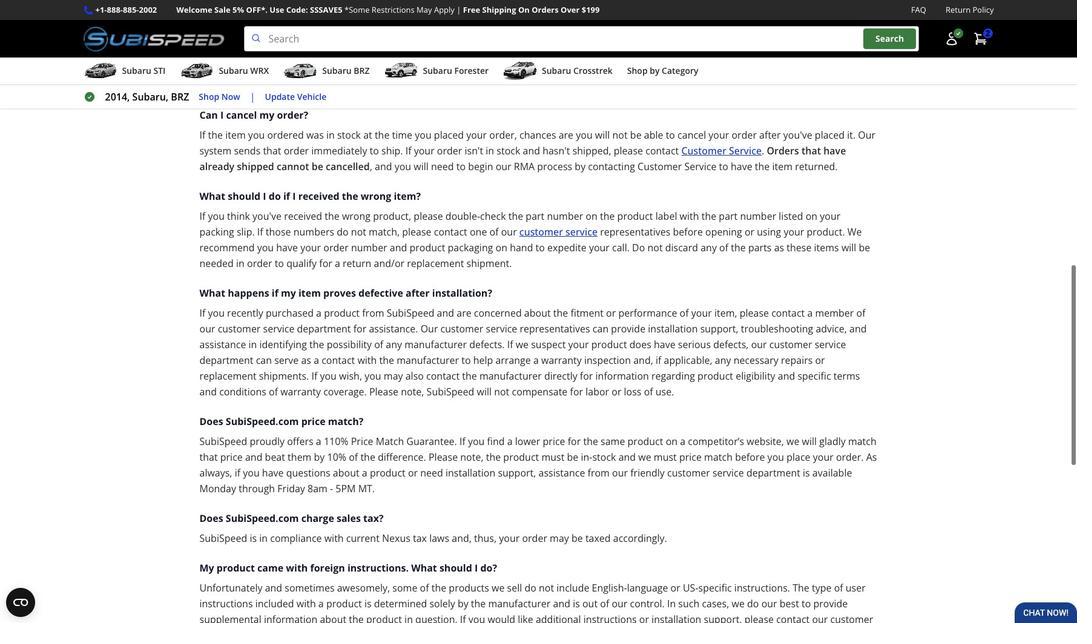 Task type: locate. For each thing, give the bounding box(es) containing it.
member
[[815, 307, 854, 320]]

proves
[[323, 287, 356, 300]]

and down chances
[[523, 144, 540, 158]]

2 e- from the left
[[802, 32, 811, 45]]

0 horizontal spatial brz
[[171, 90, 189, 104]]

0 vertical spatial |
[[457, 4, 461, 15]]

part
[[526, 210, 545, 223], [719, 210, 738, 223]]

0 vertical spatial shop
[[627, 65, 648, 76]]

1 horizontal spatial marketing
[[704, 63, 749, 76]]

subaru sti
[[122, 65, 166, 76]]

to right hand
[[536, 241, 545, 254]]

foreign
[[310, 562, 345, 575]]

0 horizontal spatial instructions
[[200, 597, 253, 611]]

wrong up the match,
[[342, 210, 371, 223]]

service inside subispeed proudly offers a 110% price match guarantee. if you find a lower price for the same product on a competitor's website, we will gladly match that price and beat them by 10% of the difference. please note, the product must be in-stock and we must price match before you place your order. as always, if you have questions about a product or need installation support, assistance from our friendly customer service department is available monday through friday 8am - 5pm mt.
[[713, 466, 744, 480]]

1 horizontal spatial note,
[[460, 451, 484, 464]]

the
[[343, 16, 357, 29], [434, 16, 449, 29], [229, 63, 243, 76], [862, 63, 877, 76], [208, 128, 223, 142], [375, 128, 390, 142], [755, 160, 770, 173], [342, 190, 358, 203], [325, 210, 340, 223], [509, 210, 523, 223], [600, 210, 615, 223], [702, 210, 717, 223], [731, 241, 746, 254], [553, 307, 568, 320], [309, 338, 324, 351], [379, 354, 394, 367], [462, 370, 477, 383], [583, 435, 598, 448], [361, 451, 375, 464], [486, 451, 501, 464], [432, 582, 446, 595], [471, 597, 486, 611], [349, 613, 364, 623]]

1 vertical spatial does
[[200, 512, 223, 525]]

defects.
[[469, 338, 505, 351]]

2 placed from the left
[[815, 128, 845, 142]]

2014, subaru, brz
[[105, 90, 189, 104]]

1 horizontal spatial and,
[[634, 354, 653, 367]]

0 horizontal spatial shop
[[199, 91, 219, 102]]

rma
[[514, 160, 535, 173]]

time for real-
[[767, 16, 787, 29]]

2 vertical spatial customer
[[638, 160, 682, 173]]

shop for shop now
[[199, 91, 219, 102]]

1 horizontal spatial item
[[299, 287, 321, 300]]

will inside the if the item you ordered was in stock at the time you placed your order, chances are you will not be able to cancel your order after you've placed it. our system sends that order immediately to ship. if your order isn't in stock and hasn't shipped, please contact
[[595, 128, 610, 142]]

over
[[561, 4, 580, 15]]

us-
[[683, 582, 699, 595]]

defective
[[359, 287, 403, 300]]

orders that have already shipped cannot be cancelled
[[200, 144, 846, 173]]

contact down double- at the left of page
[[434, 225, 467, 239]]

5 subaru from the left
[[542, 65, 571, 76]]

in down determined
[[405, 613, 413, 623]]

these
[[775, 32, 800, 45], [535, 47, 560, 61], [787, 241, 812, 254]]

0 vertical spatial my
[[260, 108, 275, 122]]

0 horizontal spatial e-
[[484, 32, 493, 45]]

0 vertical spatial please
[[672, 32, 702, 45]]

installation inside subispeed proudly offers a 110% price match guarantee. if you find a lower price for the same product on a competitor's website, we will gladly match that price and beat them by 10% of the difference. please note, the product must be in-stock and we must price match before you place your order. as always, if you have questions about a product or need installation support, assistance from our friendly customer service department is available monday through friday 8am - 5pm mt.
[[446, 466, 496, 480]]

warranty
[[541, 354, 582, 367], [281, 385, 321, 399]]

in inside the representatives before opening or using your product. we recommend you have your order number and product packaging on hand to expedite your call. do not discard any of the parts as these items will be needed in order to qualify for a return and/or replacement shipment.
[[236, 257, 245, 270]]

service for for
[[451, 79, 484, 92]]

1 subaru from the left
[[122, 65, 151, 76]]

0 horizontal spatial our
[[421, 322, 438, 336]]

customer for customer service for assistance.
[[404, 79, 449, 92]]

as
[[774, 241, 784, 254], [301, 354, 311, 367]]

shipments.
[[259, 370, 309, 383]]

subispeed proudly offers a 110% price match guarantee. if you find a lower price for the same product on a competitor's website, we will gladly match that price and beat them by 10% of the difference. please note, the product must be in-stock and we must price match before you place your order. as always, if you have questions about a product or need installation support, assistance from our friendly customer service department is available monday through friday 8am - 5pm mt.
[[200, 435, 877, 496]]

our for it.
[[858, 128, 876, 142]]

subaru for subaru crosstrek
[[542, 65, 571, 76]]

of right out
[[600, 597, 609, 611]]

if right guarantee.
[[460, 435, 466, 448]]

in inside if you recently purchased a product from subispeed and are concerned about the fitment or performance of your item, please contact a member of our customer service department for assistance. our customer service representatives can provide installation support, troubleshooting advice, and assistance in identifying the possibility of any manufacturer defects. if we suspect your product does have serious defects, our customer service department can serve as a contact with the manufacturer to help arrange a warranty inspection and, if applicable, any necessary repairs or replacement shipments. if you wish, you may also contact the manufacturer directly for information regarding product eligibility and specific terms and conditions of warranty coverage. please note, subispeed will not compensate for labor or loss of use.
[[249, 338, 257, 351]]

instructions up "supplemental" at the bottom left of the page
[[200, 597, 253, 611]]

customer inside subispeed proudly offers a 110% price match guarantee. if you find a lower price for the same product on a competitor's website, we will gladly match that price and beat them by 10% of the difference. please note, the product must be in-stock and we must price match before you place your order. as always, if you have questions about a product or need installation support, assistance from our friendly customer service department is available monday through friday 8am - 5pm mt.
[[667, 466, 710, 480]]

installation?
[[432, 287, 492, 300]]

you inside the unfortunately and sometimes awesomely, some of the products we sell do not include english-language or us-specific instructions. the type of user instructions included with a product is determined solely by the manufacturer and is out of our control. in such cases, we do our best to provide supplemental information about the product in question. if you would like additional instructions or installation support, please contact our custom
[[469, 613, 485, 623]]

category
[[662, 65, 699, 76]]

service up identifying
[[263, 322, 295, 336]]

installation down in
[[652, 613, 702, 623]]

0 horizontal spatial assistance
[[200, 338, 246, 351]]

we up arrange
[[516, 338, 529, 351]]

0 vertical spatial additionally,
[[355, 32, 411, 45]]

0 vertical spatial assistance
[[200, 338, 246, 351]]

always,
[[200, 466, 232, 480]]

replacement
[[407, 257, 464, 270], [200, 370, 257, 383]]

is
[[803, 466, 810, 480], [250, 532, 257, 545], [365, 597, 372, 611], [573, 597, 580, 611]]

time up ship.
[[392, 128, 412, 142]]

not left include
[[539, 582, 554, 595]]

determined
[[374, 597, 427, 611]]

be inside subispeed proudly offers a 110% price match guarantee. if you find a lower price for the same product on a competitor's website, we will gladly match that price and beat them by 10% of the difference. please note, the product must be in-stock and we must price match before you place your order. as always, if you have questions about a product or need installation support, assistance from our friendly customer service department is available monday through friday 8am - 5pm mt.
[[567, 451, 579, 464]]

provide
[[611, 322, 646, 336], [814, 597, 848, 611]]

order
[[495, 16, 522, 29]]

0 horizontal spatial customer service link
[[404, 79, 484, 92]]

as inside if you recently purchased a product from subispeed and are concerned about the fitment or performance of your item, please contact a member of our customer service department for assistance. our customer service representatives can provide installation support, troubleshooting advice, and assistance in identifying the possibility of any manufacturer defects. if we suspect your product does have serious defects, our customer service department can serve as a contact with the manufacturer to help arrange a warranty inspection and, if applicable, any necessary repairs or replacement shipments. if you wish, you may also contact the manufacturer directly for information regarding product eligibility and specific terms and conditions of warranty coverage. please note, subispeed will not compensate for labor or loss of use.
[[301, 354, 311, 367]]

item inside the if the item you ordered was in stock at the time you placed your order, chances are you will not be able to cancel your order after you've placed it. our system sends that order immediately to ship. if your order isn't in stock and hasn't shipped, please contact
[[225, 128, 246, 142]]

a subaru sti thumbnail image image
[[83, 62, 117, 80]]

1 vertical spatial my
[[281, 287, 296, 300]]

any inside page on our site. enter your information and see real-time tracking information regarding your order. additionally, you will receive e-mail notifications regarding your order. please make sure that these e-mails are not going to your spam inbox. additionally, if you choose to unsubscribe from these emails, you will need to be manually re-subscribed to be alerted about the status of your order. these are separate from marketing emails. if you need to be unsubscribed from marketing emails, you can do so at the bottom of any promotional email or contact
[[247, 79, 263, 92]]

service up 'expedite'
[[566, 225, 598, 239]]

representatives up do
[[600, 225, 671, 239]]

0 horizontal spatial must
[[542, 451, 565, 464]]

received inside if you think you've received the wrong product, please double-check the part number on the product label with the part number listed on your packing slip. if those numbers do not match, please contact one of our
[[284, 210, 322, 223]]

about
[[200, 63, 226, 76], [524, 307, 551, 320], [333, 466, 360, 480], [320, 613, 347, 623]]

service
[[451, 79, 484, 92], [729, 144, 762, 158]]

english-
[[592, 582, 627, 595]]

should up think
[[228, 190, 261, 203]]

instructions. inside the unfortunately and sometimes awesomely, some of the products we sell do not include english-language or us-specific instructions. the type of user instructions included with a product is determined solely by the manufacturer and is out of our control. in such cases, we do our best to provide supplemental information about the product in question. if you would like additional instructions or installation support, please contact our custom
[[735, 582, 790, 595]]

any
[[247, 79, 263, 92], [701, 241, 717, 254], [386, 338, 402, 351], [715, 354, 731, 367]]

mails
[[811, 32, 835, 45]]

your up isn't
[[466, 128, 487, 142]]

subaru for subaru brz
[[322, 65, 352, 76]]

1 vertical spatial time
[[392, 128, 412, 142]]

1 vertical spatial assistance
[[539, 466, 585, 480]]

on inside the representatives before opening or using your product. we recommend you have your order number and product packaging on hand to expedite your call. do not discard any of the parts as these items will be needed in order to qualify for a return and/or replacement shipment.
[[496, 241, 508, 254]]

1 vertical spatial customer service link
[[682, 144, 762, 158]]

5%
[[233, 4, 244, 15]]

a subaru forester thumbnail image image
[[384, 62, 418, 80]]

.
[[762, 144, 764, 158]]

of down subaru wrx at top
[[236, 79, 245, 92]]

my down *some restrictions may apply | free shipping on orders over $199
[[479, 16, 492, 29]]

warranty down shipments.
[[281, 385, 321, 399]]

subispeed down help
[[427, 385, 474, 399]]

order.
[[325, 32, 352, 45], [642, 32, 670, 45], [311, 63, 338, 76]]

0 horizontal spatial after
[[406, 287, 430, 300]]

match?
[[328, 415, 364, 428]]

0 vertical spatial brz
[[354, 65, 370, 76]]

4 subaru from the left
[[423, 65, 452, 76]]

of inside if you think you've received the wrong product, please double-check the part number on the product label with the part number listed on your packing slip. if those numbers do not match, please contact one of our
[[490, 225, 499, 239]]

do left best
[[747, 597, 759, 611]]

2 does from the top
[[200, 512, 223, 525]]

orders right .
[[767, 144, 799, 158]]

1 horizontal spatial should
[[440, 562, 472, 575]]

0 horizontal spatial provide
[[611, 322, 646, 336]]

may inside if you recently purchased a product from subispeed and are concerned about the fitment or performance of your item, please contact a member of our customer service department for assistance. our customer service representatives can provide installation support, troubleshooting advice, and assistance in identifying the possibility of any manufacturer defects. if we suspect your product does have serious defects, our customer service department can serve as a contact with the manufacturer to help arrange a warranty inspection and, if applicable, any necessary repairs or replacement shipments. if you wish, you may also contact the manufacturer directly for information regarding product eligibility and specific terms and conditions of warranty coverage. please note, subispeed will not compensate for labor or loss of use.
[[384, 370, 403, 383]]

subaru up email
[[322, 65, 352, 76]]

page
[[525, 16, 547, 29]]

1 horizontal spatial assistance
[[539, 466, 585, 480]]

shipment.
[[467, 257, 512, 270]]

0 vertical spatial replacement
[[407, 257, 464, 270]]

tracking
[[790, 16, 826, 29]]

do left so on the right top of page
[[824, 63, 836, 76]]

1 horizontal spatial shop
[[627, 65, 648, 76]]

information inside the unfortunately and sometimes awesomely, some of the products we sell do not include english-language or us-specific instructions. the type of user instructions included with a product is determined solely by the manufacturer and is out of our control. in such cases, we do our best to provide supplemental information about the product in question. if you would like additional instructions or installation support, please contact our custom
[[264, 613, 317, 623]]

2 horizontal spatial please
[[672, 32, 702, 45]]

any down wrx
[[247, 79, 263, 92]]

1 vertical spatial |
[[250, 90, 255, 104]]

these inside the representatives before opening or using your product. we recommend you have your order number and product packaging on hand to expedite your call. do not discard any of the parts as these items will be needed in order to qualify for a return and/or replacement shipment.
[[787, 241, 812, 254]]

any down 'opening'
[[701, 241, 717, 254]]

after up .
[[760, 128, 781, 142]]

and down proudly
[[245, 451, 263, 464]]

1 horizontal spatial may
[[550, 532, 569, 545]]

1 horizontal spatial before
[[735, 451, 765, 464]]

and, inside if you recently purchased a product from subispeed and are concerned about the fitment or performance of your item, please contact a member of our customer service department for assistance. our customer service representatives can provide installation support, troubleshooting advice, and assistance in identifying the possibility of any manufacturer defects. if we suspect your product does have serious defects, our customer service department can serve as a contact with the manufacturer to help arrange a warranty inspection and, if applicable, any necessary repairs or replacement shipments. if you wish, you may also contact the manufacturer directly for information regarding product eligibility and specific terms and conditions of warranty coverage. please note, subispeed will not compensate for labor or loss of use.
[[634, 354, 653, 367]]

is down the subispeed.com charge
[[250, 532, 257, 545]]

marketing up customer service for assistance. at top
[[454, 63, 500, 76]]

product left the packaging
[[410, 241, 445, 254]]

not inside the representatives before opening or using your product. we recommend you have your order number and product packaging on hand to expedite your call. do not discard any of the parts as these items will be needed in order to qualify for a return and/or replacement shipment.
[[648, 241, 663, 254]]

your down 5%
[[231, 16, 252, 29]]

need down search input field
[[564, 63, 587, 76]]

support, for price
[[498, 466, 536, 480]]

regarding inside if you recently purchased a product from subispeed and are concerned about the fitment or performance of your item, please contact a member of our customer service department for assistance. our customer service representatives can provide installation support, troubleshooting advice, and assistance in identifying the possibility of any manufacturer defects. if we suspect your product does have serious defects, our customer service department can serve as a contact with the manufacturer to help arrange a warranty inspection and, if applicable, any necessary repairs or replacement shipments. if you wish, you may also contact the manufacturer directly for information regarding product eligibility and specific terms and conditions of warranty coverage. please note, subispeed will not compensate for labor or loss of use.
[[652, 370, 695, 383]]

1 horizontal spatial part
[[719, 210, 738, 223]]

have inside if you recently purchased a product from subispeed and are concerned about the fitment or performance of your item, please contact a member of our customer service department for assistance. our customer service representatives can provide installation support, troubleshooting advice, and assistance in identifying the possibility of any manufacturer defects. if we suspect your product does have serious defects, our customer service department can serve as a contact with the manufacturer to help arrange a warranty inspection and, if applicable, any necessary repairs or replacement shipments. if you wish, you may also contact the manufacturer directly for information regarding product eligibility and specific terms and conditions of warranty coverage. please note, subispeed will not compensate for labor or loss of use.
[[654, 338, 676, 351]]

assistance. inside if you recently purchased a product from subispeed and are concerned about the fitment or performance of your item, please contact a member of our customer service department for assistance. our customer service representatives can provide installation support, troubleshooting advice, and assistance in identifying the possibility of any manufacturer defects. if we suspect your product does have serious defects, our customer service department can serve as a contact with the manufacturer to help arrange a warranty inspection and, if applicable, any necessary repairs or replacement shipments. if you wish, you may also contact the manufacturer directly for information regarding product eligibility and specific terms and conditions of warranty coverage. please note, subispeed will not compensate for labor or loss of use.
[[369, 322, 418, 336]]

if inside subispeed proudly offers a 110% price match guarantee. if you find a lower price for the same product on a competitor's website, we will gladly match that price and beat them by 10% of the difference. please note, the product must be in-stock and we must price match before you place your order. as always, if you have questions about a product or need installation support, assistance from our friendly customer service department is available monday through friday 8am - 5pm mt.
[[460, 435, 466, 448]]

2 horizontal spatial regarding
[[652, 370, 695, 383]]

please inside subispeed proudly offers a 110% price match guarantee. if you find a lower price for the same product on a competitor's website, we will gladly match that price and beat them by 10% of the difference. please note, the product must be in-stock and we must price match before you place your order. as always, if you have questions about a product or need installation support, assistance from our friendly customer service department is available monday through friday 8am - 5pm mt.
[[429, 451, 458, 464]]

with down sales
[[324, 532, 344, 545]]

subaru
[[122, 65, 151, 76], [219, 65, 248, 76], [322, 65, 352, 76], [423, 65, 452, 76], [542, 65, 571, 76]]

1 horizontal spatial at
[[851, 63, 860, 76]]

our for assistance.
[[421, 322, 438, 336]]

0 vertical spatial after
[[760, 128, 781, 142]]

customer service link
[[404, 79, 484, 92], [682, 144, 762, 158]]

1 part from the left
[[526, 210, 545, 223]]

our inside if you think you've received the wrong product, please double-check the part number on the product label with the part number listed on your packing slip. if those numbers do not match, please contact one of our
[[501, 225, 517, 239]]

or right repairs
[[816, 354, 825, 367]]

your inside subispeed proudly offers a 110% price match guarantee. if you find a lower price for the same product on a competitor's website, we will gladly match that price and beat them by 10% of the difference. please note, the product must be in-stock and we must price match before you place your order. as always, if you have questions about a product or need installation support, assistance from our friendly customer service department is available monday through friday 8am - 5pm mt.
[[813, 451, 834, 464]]

does for does subispeed.com charge sales tax?
[[200, 512, 223, 525]]

not down arrange
[[494, 385, 510, 399]]

information inside if you recently purchased a product from subispeed and are concerned about the fitment or performance of your item, please contact a member of our customer service department for assistance. our customer service representatives can provide installation support, troubleshooting advice, and assistance in identifying the possibility of any manufacturer defects. if we suspect your product does have serious defects, our customer service department can serve as a contact with the manufacturer to help arrange a warranty inspection and, if applicable, any necessary repairs or replacement shipments. if you wish, you may also contact the manufacturer directly for information regarding product eligibility and specific terms and conditions of warranty coverage. please note, subispeed will not compensate for labor or loss of use.
[[596, 370, 649, 383]]

a left return
[[335, 257, 340, 270]]

product,
[[373, 210, 411, 223]]

every
[[282, 16, 306, 29]]

faq link
[[911, 4, 927, 16]]

loss
[[624, 385, 642, 399]]

stock inside subispeed proudly offers a 110% price match guarantee. if you find a lower price for the same product on a competitor's website, we will gladly match that price and beat them by 10% of the difference. please note, the product must be in-stock and we must price match before you place your order. as always, if you have questions about a product or need installation support, assistance from our friendly customer service department is available monday through friday 8am - 5pm mt.
[[593, 451, 616, 464]]

customer up service to
[[682, 144, 727, 158]]

a subaru crosstrek thumbnail image image
[[503, 62, 537, 80]]

sure
[[731, 32, 751, 45]]

able
[[644, 128, 663, 142]]

1 vertical spatial item
[[773, 160, 793, 173]]

number for be
[[351, 241, 387, 254]]

shop inside 'dropdown button'
[[627, 65, 648, 76]]

have inside the representatives before opening or using your product. we recommend you have your order number and product packaging on hand to expedite your call. do not discard any of the parts as these items will be needed in order to qualify for a return and/or replacement shipment.
[[276, 241, 298, 254]]

1 horizontal spatial must
[[654, 451, 677, 464]]

is down place
[[803, 466, 810, 480]]

subispeed
[[387, 307, 435, 320], [427, 385, 474, 399], [200, 435, 247, 448], [200, 532, 247, 545]]

please up manually
[[672, 32, 702, 45]]

0 vertical spatial note,
[[401, 385, 424, 399]]

1 vertical spatial replacement
[[200, 370, 257, 383]]

subaru down "choose"
[[423, 65, 452, 76]]

to up the shop by category
[[659, 47, 668, 61]]

specific down repairs
[[798, 370, 831, 383]]

0 horizontal spatial at
[[363, 128, 372, 142]]

recently
[[227, 307, 263, 320]]

we right cases,
[[732, 597, 745, 611]]

in inside the unfortunately and sometimes awesomely, some of the products we sell do not include english-language or us-specific instructions. the type of user instructions included with a product is determined solely by the manufacturer and is out of our control. in such cases, we do our best to provide supplemental information about the product in question. if you would like additional instructions or installation support, please contact our custom
[[405, 613, 413, 623]]

cancel down the now
[[226, 108, 257, 122]]

to right going
[[227, 47, 236, 61]]

return policy link
[[946, 4, 994, 16]]

2 subaru from the left
[[219, 65, 248, 76]]

0 horizontal spatial as
[[301, 354, 311, 367]]

3 subaru from the left
[[322, 65, 352, 76]]

we inside if you recently purchased a product from subispeed and are concerned about the fitment or performance of your item, please contact a member of our customer service department for assistance. our customer service representatives can provide installation support, troubleshooting advice, and assistance in identifying the possibility of any manufacturer defects. if we suspect your product does have serious defects, our customer service department can serve as a contact with the manufacturer to help arrange a warranty inspection and, if applicable, any necessary repairs or replacement shipments. if you wish, you may also contact the manufacturer directly for information regarding product eligibility and specific terms and conditions of warranty coverage. please note, subispeed will not compensate for labor or loss of use.
[[516, 338, 529, 351]]

2 vertical spatial installation
[[652, 613, 702, 623]]

or up parts
[[745, 225, 755, 239]]

1 vertical spatial wrong
[[342, 210, 371, 223]]

number inside the representatives before opening or using your product. we recommend you have your order number and product packaging on hand to expedite your call. do not discard any of the parts as these items will be needed in order to qualify for a return and/or replacement shipment.
[[351, 241, 387, 254]]

our
[[563, 16, 579, 29], [496, 160, 512, 173], [501, 225, 517, 239], [200, 322, 215, 336], [751, 338, 767, 351], [612, 466, 628, 480], [612, 597, 628, 611], [762, 597, 777, 611], [812, 613, 828, 623]]

0 horizontal spatial number
[[351, 241, 387, 254]]

assistance inside subispeed proudly offers a 110% price match guarantee. if you find a lower price for the same product on a competitor's website, we will gladly match that price and beat them by 10% of the difference. please note, the product must be in-stock and we must price match before you place your order. as always, if you have questions about a product or need installation support, assistance from our friendly customer service department is available monday through friday 8am - 5pm mt.
[[539, 466, 585, 480]]

1 horizontal spatial placed
[[815, 128, 845, 142]]

on inside page on our site. enter your information and see real-time tracking information regarding your order. additionally, you will receive e-mail notifications regarding your order. please make sure that these e-mails are not going to your spam inbox. additionally, if you choose to unsubscribe from these emails, you will need to be manually re-subscribed to be alerted about the status of your order. these are separate from marketing emails. if you need to be unsubscribed from marketing emails, you can do so at the bottom of any promotional email or contact
[[549, 16, 561, 29]]

customer service
[[520, 225, 598, 239]]

our inside subispeed proudly offers a 110% price match guarantee. if you find a lower price for the same product on a competitor's website, we will gladly match that price and beat them by 10% of the difference. please note, the product must be in-stock and we must price match before you place your order. as always, if you have questions about a product or need installation support, assistance from our friendly customer service department is available monday through friday 8am - 5pm mt.
[[612, 466, 628, 480]]

1 vertical spatial customer
[[682, 144, 727, 158]]

1 vertical spatial what
[[200, 287, 225, 300]]

our right it.
[[858, 128, 876, 142]]

1 horizontal spatial our
[[858, 128, 876, 142]]

installation for lower
[[446, 466, 496, 480]]

need inside subispeed proudly offers a 110% price match guarantee. if you find a lower price for the same product on a competitor's website, we will gladly match that price and beat them by 10% of the difference. please note, the product must be in-stock and we must price match before you place your order. as always, if you have questions about a product or need installation support, assistance from our friendly customer service department is available monday through friday 8am - 5pm mt.
[[420, 466, 443, 480]]

with inside if you recently purchased a product from subispeed and are concerned about the fitment or performance of your item, please contact a member of our customer service department for assistance. our customer service representatives can provide installation support, troubleshooting advice, and assistance in identifying the possibility of any manufacturer defects. if we suspect your product does have serious defects, our customer service department can serve as a contact with the manufacturer to help arrange a warranty inspection and, if applicable, any necessary repairs or replacement shipments. if you wish, you may also contact the manufacturer directly for information regarding product eligibility and specific terms and conditions of warranty coverage. please note, subispeed will not compensate for labor or loss of use.
[[358, 354, 377, 367]]

not right do
[[648, 241, 663, 254]]

are inside the if the item you ordered was in stock at the time you placed your order, chances are you will not be able to cancel your order after you've placed it. our system sends that order immediately to ship. if your order isn't in stock and hasn't shipped, please contact
[[559, 128, 574, 142]]

shop for shop by category
[[627, 65, 648, 76]]

my
[[260, 108, 275, 122], [281, 287, 296, 300]]

can down alerted
[[805, 63, 821, 76]]

can left serve
[[256, 354, 272, 367]]

1 vertical spatial as
[[301, 354, 311, 367]]

1 does from the top
[[200, 415, 223, 428]]

by inside the unfortunately and sometimes awesomely, some of the products we sell do not include english-language or us-specific instructions. the type of user instructions included with a product is determined solely by the manufacturer and is out of our control. in such cases, we do our best to provide supplemental information about the product in question. if you would like additional instructions or installation support, please contact our custom
[[458, 597, 469, 611]]

0 vertical spatial as
[[774, 241, 784, 254]]

8am
[[308, 482, 328, 496]]

1 vertical spatial specific
[[699, 582, 732, 595]]

wrong
[[361, 190, 391, 203], [342, 210, 371, 223]]

0 horizontal spatial service
[[451, 79, 484, 92]]

instructions. up best
[[735, 582, 790, 595]]

be inside the if the item you ordered was in stock at the time you placed your order, chances are you will not be able to cancel your order after you've placed it. our system sends that order immediately to ship. if your order isn't in stock and hasn't shipped, please contact
[[630, 128, 642, 142]]

subaru inside dropdown button
[[542, 65, 571, 76]]

if you think you've received the wrong product, please double-check the part number on the product label with the part number listed on your packing slip. if those numbers do not match, please contact one of our
[[200, 210, 841, 239]]

0 horizontal spatial replacement
[[200, 370, 257, 383]]

wrong inside if you think you've received the wrong product, please double-check the part number on the product label with the part number listed on your packing slip. if those numbers do not match, please contact one of our
[[342, 210, 371, 223]]

our inside if you recently purchased a product from subispeed and are concerned about the fitment or performance of your item, please contact a member of our customer service department for assistance. our customer service representatives can provide installation support, troubleshooting advice, and assistance in identifying the possibility of any manufacturer defects. if we suspect your product does have serious defects, our customer service department can serve as a contact with the manufacturer to help arrange a warranty inspection and, if applicable, any necessary repairs or replacement shipments. if you wish, you may also contact the manufacturer directly for information regarding product eligibility and specific terms and conditions of warranty coverage. please note, subispeed will not compensate for labor or loss of use.
[[421, 322, 438, 336]]

possibility
[[327, 338, 372, 351]]

that inside orders that have already shipped cannot be cancelled
[[802, 144, 821, 158]]

installation inside the unfortunately and sometimes awesomely, some of the products we sell do not include english-language or us-specific instructions. the type of user instructions included with a product is determined solely by the manufacturer and is out of our control. in such cases, we do our best to provide supplemental information about the product in question. if you would like additional instructions or installation support, please contact our custom
[[652, 613, 702, 623]]

unfortunately and sometimes awesomely, some of the products we sell do not include english-language or us-specific instructions. the type of user instructions included with a product is determined solely by the manufacturer and is out of our control. in such cases, we do our best to provide supplemental information about the product in question. if you would like additional instructions or installation support, please contact our custom
[[200, 582, 874, 623]]

simply
[[383, 16, 413, 29]]

1 horizontal spatial my
[[281, 287, 296, 300]]

1 vertical spatial cancel
[[678, 128, 706, 142]]

in left identifying
[[249, 338, 257, 351]]

if inside page on our site. enter your information and see real-time tracking information regarding your order. additionally, you will receive e-mail notifications regarding your order. please make sure that these e-mails are not going to your spam inbox. additionally, if you choose to unsubscribe from these emails, you will need to be manually re-subscribed to be alerted about the status of your order. these are separate from marketing emails. if you need to be unsubscribed from marketing emails, you can do so at the bottom of any promotional email or contact
[[379, 47, 384, 61]]

of right one
[[490, 225, 499, 239]]

and inside page on our site. enter your information and see real-time tracking information regarding your order. additionally, you will receive e-mail notifications regarding your order. please make sure that these e-mails are not going to your spam inbox. additionally, if you choose to unsubscribe from these emails, you will need to be manually re-subscribed to be alerted about the status of your order. these are separate from marketing emails. if you need to be unsubscribed from marketing emails, you can do so at the bottom of any promotional email or contact
[[709, 16, 726, 29]]

of down 'opening'
[[720, 241, 729, 254]]

0 vertical spatial and,
[[634, 354, 653, 367]]

on inside subispeed proudly offers a 110% price match guarantee. if you find a lower price for the same product on a competitor's website, we will gladly match that price and beat them by 10% of the difference. please note, the product must be in-stock and we must price match before you place your order. as always, if you have questions about a product or need installation support, assistance from our friendly customer service department is available monday through friday 8am - 5pm mt.
[[666, 435, 678, 448]]

what should i do if i received the wrong item?
[[200, 190, 421, 203]]

if right emails.
[[537, 63, 543, 76]]

product inside the representatives before opening or using your product. we recommend you have your order number and product packaging on hand to expedite your call. do not discard any of the parts as these items will be needed in order to qualify for a return and/or replacement shipment.
[[410, 241, 445, 254]]

control.
[[630, 597, 665, 611]]

part up 'opening'
[[719, 210, 738, 223]]

0 vertical spatial stock
[[337, 128, 361, 142]]

service for .
[[729, 144, 762, 158]]

numbers
[[294, 225, 334, 239]]

1 vertical spatial note,
[[460, 451, 484, 464]]

search
[[876, 33, 904, 44]]

by
[[650, 65, 660, 76], [575, 160, 586, 173], [314, 451, 325, 464], [458, 597, 469, 611]]

1 horizontal spatial as
[[774, 241, 784, 254]]

do right numbers on the left top of the page
[[337, 225, 349, 239]]

0 horizontal spatial my
[[260, 108, 275, 122]]

0 horizontal spatial representatives
[[520, 322, 590, 336]]

with down sometimes
[[297, 597, 316, 611]]

what up some at bottom
[[411, 562, 437, 575]]

1 horizontal spatial instructions
[[584, 613, 637, 623]]

of inside subispeed proudly offers a 110% price match guarantee. if you find a lower price for the same product on a competitor's website, we will gladly match that price and beat them by 10% of the difference. please note, the product must be in-stock and we must price match before you place your order. as always, if you have questions about a product or need installation support, assistance from our friendly customer service department is available monday through friday 8am - 5pm mt.
[[349, 451, 358, 464]]

brz inside dropdown button
[[354, 65, 370, 76]]

and/or
[[374, 257, 405, 270]]

2 vertical spatial item
[[299, 287, 321, 300]]

0 horizontal spatial my
[[200, 562, 214, 575]]

number up customer service link
[[547, 210, 583, 223]]

on left competitor's
[[666, 435, 678, 448]]

your up product.
[[820, 210, 841, 223]]

offers
[[287, 435, 314, 448]]

update vehicle button
[[265, 90, 327, 104]]

0 vertical spatial assistance.
[[502, 79, 551, 92]]

bottom
[[200, 79, 233, 92]]

1 vertical spatial installation
[[446, 466, 496, 480]]

stock
[[337, 128, 361, 142], [497, 144, 520, 158], [593, 451, 616, 464]]

0 vertical spatial specific
[[798, 370, 831, 383]]

1 horizontal spatial orders
[[767, 144, 799, 158]]

1 horizontal spatial you've
[[784, 128, 813, 142]]

0 vertical spatial time
[[767, 16, 787, 29]]

a inside the unfortunately and sometimes awesomely, some of the products we sell do not include english-language or us-specific instructions. the type of user instructions included with a product is determined solely by the manufacturer and is out of our control. in such cases, we do our best to provide supplemental information about the product in question. if you would like additional instructions or installation support, please contact our custom
[[318, 597, 324, 611]]

manually
[[684, 47, 726, 61]]

return
[[343, 257, 372, 270]]

2 part from the left
[[719, 210, 738, 223]]

time for the
[[392, 128, 412, 142]]

after right defective
[[406, 287, 430, 300]]

button image
[[945, 32, 959, 46]]

hand
[[510, 241, 533, 254]]

have
[[824, 144, 846, 158], [731, 160, 753, 173], [276, 241, 298, 254], [654, 338, 676, 351], [262, 466, 284, 480]]

1 vertical spatial after
[[406, 287, 430, 300]]

does
[[200, 415, 223, 428], [200, 512, 223, 525]]

policy
[[973, 4, 994, 15]]

can inside page on our site. enter your information and see real-time tracking information regarding your order. additionally, you will receive e-mail notifications regarding your order. please make sure that these e-mails are not going to your spam inbox. additionally, if you choose to unsubscribe from these emails, you will need to be manually re-subscribed to be alerted about the status of your order. these are separate from marketing emails. if you need to be unsubscribed from marketing emails, you can do so at the bottom of any promotional email or contact
[[805, 63, 821, 76]]

at inside the if the item you ordered was in stock at the time you placed your order, chances are you will not be able to cancel your order after you've placed it. our system sends that order immediately to ship. if your order isn't in stock and hasn't shipped, please contact
[[363, 128, 372, 142]]

please inside the if the item you ordered was in stock at the time you placed your order, chances are you will not be able to cancel your order after you've placed it. our system sends that order immediately to ship. if your order isn't in stock and hasn't shipped, please contact
[[614, 144, 643, 158]]

tax
[[413, 532, 427, 545]]

1 horizontal spatial after
[[760, 128, 781, 142]]

0 vertical spatial cancel
[[226, 108, 257, 122]]

0 vertical spatial representatives
[[600, 225, 671, 239]]

sssave5
[[310, 4, 343, 15]]

assistance. down emails.
[[502, 79, 551, 92]]

your up customer service .
[[709, 128, 729, 142]]

1 vertical spatial provide
[[814, 597, 848, 611]]

2 horizontal spatial department
[[747, 466, 801, 480]]

not
[[854, 32, 870, 45], [613, 128, 628, 142], [351, 225, 366, 239], [648, 241, 663, 254], [494, 385, 510, 399], [539, 582, 554, 595]]

forester
[[455, 65, 489, 76]]

subispeed down defective
[[387, 307, 435, 320]]

time inside the if the item you ordered was in stock at the time you placed your order, chances are you will not be able to cancel your order after you've placed it. our system sends that order immediately to ship. if your order isn't in stock and hasn't shipped, please contact
[[392, 128, 412, 142]]

if inside subispeed proudly offers a 110% price match guarantee. if you find a lower price for the same product on a competitor's website, we will gladly match that price and beat them by 10% of the difference. please note, the product must be in-stock and we must price match before you place your order. as always, if you have questions about a product or need installation support, assistance from our friendly customer service department is available monday through friday 8am - 5pm mt.
[[235, 466, 240, 480]]

place
[[787, 451, 811, 464]]

on right page
[[549, 16, 561, 29]]

information up loss in the bottom of the page
[[596, 370, 649, 383]]

and inside the representatives before opening or using your product. we recommend you have your order number and product packaging on hand to expedite your call. do not discard any of the parts as these items will be needed in order to qualify for a return and/or replacement shipment.
[[390, 241, 407, 254]]

that up subscribed
[[754, 32, 772, 45]]

your left item,
[[692, 307, 712, 320]]

1 horizontal spatial stock
[[497, 144, 520, 158]]

0 horizontal spatial should
[[228, 190, 261, 203]]

my up purchased
[[281, 287, 296, 300]]

will up the shipped,
[[595, 128, 610, 142]]

1 horizontal spatial assistance.
[[502, 79, 551, 92]]

accordingly.
[[613, 532, 667, 545]]

nexus
[[382, 532, 411, 545]]

will inside the representatives before opening or using your product. we recommend you have your order number and product packaging on hand to expedite your call. do not discard any of the parts as these items will be needed in order to qualify for a return and/or replacement shipment.
[[842, 241, 857, 254]]

that inside the if the item you ordered was in stock at the time you placed your order, chances are you will not be able to cancel your order after you've placed it. our system sends that order immediately to ship. if your order isn't in stock and hasn't shipped, please contact
[[263, 144, 281, 158]]

i down shipped
[[263, 190, 266, 203]]

by left the category
[[650, 65, 660, 76]]

concerned
[[474, 307, 522, 320]]

be inside the representatives before opening or using your product. we recommend you have your order number and product packaging on hand to expedite your call. do not discard any of the parts as these items will be needed in order to qualify for a return and/or replacement shipment.
[[859, 241, 871, 254]]

user
[[846, 582, 866, 595]]

1 horizontal spatial specific
[[798, 370, 831, 383]]

0 vertical spatial orders
[[532, 4, 559, 15]]

items
[[814, 241, 839, 254]]

time
[[767, 16, 787, 29], [392, 128, 412, 142]]

your right enter
[[629, 16, 650, 29]]

e- down track my order link
[[484, 32, 493, 45]]

you inside the representatives before opening or using your product. we recommend you have your order number and product packaging on hand to expedite your call. do not discard any of the parts as these items will be needed in order to qualify for a return and/or replacement shipment.
[[257, 241, 274, 254]]

1 horizontal spatial emails,
[[752, 63, 784, 76]]

crosstrek
[[574, 65, 613, 76]]

your down enter
[[619, 32, 640, 45]]

make
[[704, 32, 729, 45]]

some
[[393, 582, 418, 595]]

0 vertical spatial you've
[[784, 128, 813, 142]]

cancelled
[[326, 160, 370, 173]]

specific up cases,
[[699, 582, 732, 595]]

time left tracking
[[767, 16, 787, 29]]

with
[[680, 210, 699, 223], [358, 354, 377, 367], [324, 532, 344, 545], [286, 562, 308, 575], [297, 597, 316, 611]]

shop up can
[[199, 91, 219, 102]]

+1-888-885-2002
[[95, 4, 157, 15]]

1 vertical spatial instructions
[[584, 613, 637, 623]]

before inside the representatives before opening or using your product. we recommend you have your order number and product packaging on hand to expedite your call. do not discard any of the parts as these items will be needed in order to qualify for a return and/or replacement shipment.
[[673, 225, 703, 239]]

and up make
[[709, 16, 726, 29]]

about up 5pm
[[333, 466, 360, 480]]



Task type: describe. For each thing, give the bounding box(es) containing it.
use
[[415, 16, 431, 29]]

call.
[[612, 241, 630, 254]]

to up ','
[[370, 144, 379, 158]]

2 vertical spatial what
[[411, 562, 437, 575]]

through
[[239, 482, 275, 496]]

of right member
[[857, 307, 866, 320]]

from inside if you recently purchased a product from subispeed and are concerned about the fitment or performance of your item, please contact a member of our customer service department for assistance. our customer service representatives can provide installation support, troubleshooting advice, and assistance in identifying the possibility of any manufacturer defects. if we suspect your product does have serious defects, our customer service department can serve as a contact with the manufacturer to help arrange a warranty inspection and, if applicable, any necessary repairs or replacement shipments. if you wish, you may also contact the manufacturer directly for information regarding product eligibility and specific terms and conditions of warranty coverage. please note, subispeed will not compensate for labor or loss of use.
[[362, 307, 384, 320]]

subaru wrx button
[[180, 60, 269, 84]]

contacting
[[588, 160, 635, 173]]

what for what should i do if i received the wrong item?
[[200, 190, 225, 203]]

we
[[848, 225, 862, 239]]

with inside if you think you've received the wrong product, please double-check the part number on the product label with the part number listed on your packing slip. if those numbers do not match, please contact one of our
[[680, 210, 699, 223]]

product down awesomely,
[[326, 597, 362, 611]]

ship.
[[382, 144, 403, 158]]

emails.
[[502, 63, 534, 76]]

to left the begin at the top of the page
[[456, 160, 466, 173]]

by down the shipped,
[[575, 160, 586, 173]]

of down the sssave5
[[331, 16, 340, 29]]

and down installation?
[[437, 307, 454, 320]]

it.
[[847, 128, 856, 142]]

we left sell on the bottom left of the page
[[492, 582, 505, 595]]

order down welcome sale 5% off*. use code: sssave5
[[254, 16, 279, 29]]

of right loss in the bottom of the page
[[644, 385, 653, 399]]

of inside the representatives before opening or using your product. we recommend you have your order number and product packaging on hand to expedite your call. do not discard any of the parts as these items will be needed in order to qualify for a return and/or replacement shipment.
[[720, 241, 729, 254]]

product down proves on the top
[[324, 307, 360, 320]]

use
[[270, 4, 284, 15]]

that inside subispeed proudly offers a 110% price match guarantee. if you find a lower price for the same product on a competitor's website, we will gladly match that price and beat them by 10% of the difference. please note, the product must be in-stock and we must price match before you place your order. as always, if you have questions about a product or need installation support, assistance from our friendly customer service department is available monday through friday 8am - 5pm mt.
[[200, 451, 218, 464]]

replacement inside if you recently purchased a product from subispeed and are concerned about the fitment or performance of your item, please contact a member of our customer service department for assistance. our customer service representatives can provide installation support, troubleshooting advice, and assistance in identifying the possibility of any manufacturer defects. if we suspect your product does have serious defects, our customer service department can serve as a contact with the manufacturer to help arrange a warranty inspection and, if applicable, any necessary repairs or replacement shipments. if you wish, you may also contact the manufacturer directly for information regarding product eligibility and specific terms and conditions of warranty coverage. please note, subispeed will not compensate for labor or loss of use.
[[200, 370, 257, 383]]

we up friendly at bottom right
[[639, 451, 651, 464]]

if left recently
[[200, 307, 206, 320]]

going
[[200, 47, 224, 61]]

is down awesomely,
[[365, 597, 372, 611]]

number for contact
[[547, 210, 583, 223]]

order left isn't
[[437, 144, 462, 158]]

order. up unsubscribed
[[642, 32, 670, 45]]

order. as
[[836, 451, 877, 464]]

your up promotional
[[288, 63, 308, 76]]

if the item you ordered was in stock at the time you placed your order, chances are you will not be able to cancel your order after you've placed it. our system sends that order immediately to ship. if your order isn't in stock and hasn't shipped, please contact
[[200, 128, 876, 158]]

order. down step
[[325, 32, 352, 45]]

customer service for assistance.
[[404, 79, 556, 92]]

note, inside if you recently purchased a product from subispeed and are concerned about the fitment or performance of your item, please contact a member of our customer service department for assistance. our customer service representatives can provide installation support, troubleshooting advice, and assistance in identifying the possibility of any manufacturer defects. if we suspect your product does have serious defects, our customer service department can serve as a contact with the manufacturer to help arrange a warranty inspection and, if applicable, any necessary repairs or replacement shipments. if you wish, you may also contact the manufacturer directly for information regarding product eligibility and specific terms and conditions of warranty coverage. please note, subispeed will not compensate for labor or loss of use.
[[401, 385, 424, 399]]

if up 'system'
[[200, 128, 206, 142]]

do right sell on the bottom left of the page
[[525, 582, 537, 595]]

open widget image
[[6, 588, 35, 617]]

inspection
[[584, 354, 631, 367]]

subaru for subaru wrx
[[219, 65, 248, 76]]

fitment
[[571, 307, 604, 320]]

guarantee.
[[407, 435, 457, 448]]

so
[[838, 63, 849, 76]]

and right ','
[[375, 160, 392, 173]]

and inside the if the item you ordered was in stock at the time you placed your order, chances are you will not be able to cancel your order after you've placed it. our system sends that order immediately to ship. if your order isn't in stock and hasn't shipped, please contact
[[523, 144, 540, 158]]

taxed
[[586, 532, 611, 545]]

search input field
[[244, 26, 919, 52]]

match
[[376, 435, 404, 448]]

by inside 'dropdown button'
[[650, 65, 660, 76]]

0 vertical spatial received
[[298, 190, 340, 203]]

support, inside if you recently purchased a product from subispeed and are concerned about the fitment or performance of your item, please contact a member of our customer service department for assistance. our customer service representatives can provide installation support, troubleshooting advice, and assistance in identifying the possibility of any manufacturer defects. if we suspect your product does have serious defects, our customer service department can serve as a contact with the manufacturer to help arrange a warranty inspection and, if applicable, any necessary repairs or replacement shipments. if you wish, you may also contact the manufacturer directly for information regarding product eligibility and specific terms and conditions of warranty coverage. please note, subispeed will not compensate for labor or loss of use.
[[701, 322, 739, 336]]

choose
[[406, 47, 438, 61]]

*some restrictions may apply | free shipping on orders over $199
[[345, 4, 600, 15]]

not inside if you think you've received the wrong product, please double-check the part number on the product label with the part number listed on your packing slip. if those numbers do not match, please contact one of our
[[351, 225, 366, 239]]

with up sometimes
[[286, 562, 308, 575]]

for inside the representatives before opening or using your product. we recommend you have your order number and product packaging on hand to expedite your call. do not discard any of the parts as these items will be needed in order to qualify for a return and/or replacement shipment.
[[319, 257, 332, 270]]

or left us-
[[671, 582, 681, 595]]

support, for english-
[[704, 613, 742, 623]]

any right possibility
[[386, 338, 402, 351]]

after inside the if the item you ordered was in stock at the time you placed your order, chances are you will not be able to cancel your order after you've placed it. our system sends that order immediately to ship. if your order isn't in stock and hasn't shipped, please contact
[[760, 128, 781, 142]]

as inside the representatives before opening or using your product. we recommend you have your order number and product packaging on hand to expedite your call. do not discard any of the parts as these items will be needed in order to qualify for a return and/or replacement shipment.
[[774, 241, 784, 254]]

1 horizontal spatial regarding
[[573, 32, 617, 45]]

order. up email
[[311, 63, 338, 76]]

restrictions
[[372, 4, 415, 15]]

friday
[[278, 482, 305, 496]]

product down difference.
[[370, 466, 406, 480]]

to left qualify
[[275, 257, 284, 270]]

to inside if you recently purchased a product from subispeed and are concerned about the fitment or performance of your item, please contact a member of our customer service department for assistance. our customer service representatives can provide installation support, troubleshooting advice, and assistance in identifying the possibility of any manufacturer defects. if we suspect your product does have serious defects, our customer service department can serve as a contact with the manufacturer to help arrange a warranty inspection and, if applicable, any necessary repairs or replacement shipments. if you wish, you may also contact the manufacturer directly for information regarding product eligibility and specific terms and conditions of warranty coverage. please note, subispeed will not compensate for labor or loss of use.
[[462, 354, 471, 367]]

order up return
[[324, 241, 349, 254]]

order up happens
[[247, 257, 272, 270]]

from up emails.
[[511, 47, 533, 61]]

are right these
[[370, 63, 385, 76]]

2 horizontal spatial number
[[740, 210, 777, 223]]

, and you will need to begin our rma process by contacting customer service to have the item returned.
[[370, 160, 838, 173]]

be left taxed
[[572, 532, 583, 545]]

0 horizontal spatial warranty
[[281, 385, 321, 399]]

can
[[200, 108, 218, 122]]

not inside page on our site. enter your information and see real-time tracking information regarding your order. additionally, you will receive e-mail notifications regarding your order. please make sure that these e-mails are not going to your spam inbox. additionally, if you choose to unsubscribe from these emails, you will need to be manually re-subscribed to be alerted about the status of your order. these are separate from marketing emails. if you need to be unsubscribed from marketing emails, you can do so at the bottom of any promotional email or contact
[[854, 32, 870, 45]]

0 horizontal spatial and,
[[452, 532, 472, 545]]

your left call.
[[589, 241, 610, 254]]

on
[[518, 4, 530, 15]]

mail
[[493, 32, 512, 45]]

available
[[813, 466, 852, 480]]

will inside if you recently purchased a product from subispeed and are concerned about the fitment or performance of your item, please contact a member of our customer service department for assistance. our customer service representatives can provide installation support, troubleshooting advice, and assistance in identifying the possibility of any manufacturer defects. if we suspect your product does have serious defects, our customer service department can serve as a contact with the manufacturer to help arrange a warranty inspection and, if applicable, any necessary repairs or replacement shipments. if you wish, you may also contact the manufacturer directly for information regarding product eligibility and specific terms and conditions of warranty coverage. please note, subispeed will not compensate for labor or loss of use.
[[477, 385, 492, 399]]

0 vertical spatial wrong
[[361, 190, 391, 203]]

match
[[704, 451, 733, 464]]

installation for include
[[652, 613, 702, 623]]

product down determined
[[366, 613, 402, 623]]

2 horizontal spatial price
[[680, 451, 702, 464]]

0 horizontal spatial cancel
[[226, 108, 257, 122]]

department inside subispeed proudly offers a 110% price match guarantee. if you find a lower price for the same product on a competitor's website, we will gladly match that price and beat them by 10% of the difference. please note, the product must be in-stock and we must price match before you place your order. as always, if you have questions about a product or need installation support, assistance from our friendly customer service department is available monday through friday 8am - 5pm mt.
[[747, 466, 801, 480]]

arrange
[[496, 354, 531, 367]]

0 horizontal spatial orders
[[532, 4, 559, 15]]

help
[[473, 354, 493, 367]]

check
[[480, 210, 506, 223]]

1 vertical spatial brz
[[171, 90, 189, 104]]

contact up 'troubleshooting'
[[772, 307, 805, 320]]

do inside page on our site. enter your information and see real-time tracking information regarding your order. additionally, you will receive e-mail notifications regarding your order. please make sure that these e-mails are not going to your spam inbox. additionally, if you choose to unsubscribe from these emails, you will need to be manually re-subscribed to be alerted about the status of your order. these are separate from marketing emails. if you need to be unsubscribed from marketing emails, you can do so at the bottom of any promotional email or contact
[[824, 63, 836, 76]]

in
[[667, 597, 676, 611]]

2 vertical spatial can
[[256, 354, 272, 367]]

provide inside if you recently purchased a product from subispeed and are concerned about the fitment or performance of your item, please contact a member of our customer service department for assistance. our customer service representatives can provide installation support, troubleshooting advice, and assistance in identifying the possibility of any manufacturer defects. if we suspect your product does have serious defects, our customer service department can serve as a contact with the manufacturer to help arrange a warranty inspection and, if applicable, any necessary repairs or replacement shipments. if you wish, you may also contact the manufacturer directly for information regarding product eligibility and specific terms and conditions of warranty coverage. please note, subispeed will not compensate for labor or loss of use.
[[611, 322, 646, 336]]

will inside subispeed proudly offers a 110% price match guarantee. if you find a lower price for the same product on a competitor's website, we will gladly match that price and beat them by 10% of the difference. please note, the product must be in-stock and we must price match before you place your order. as always, if you have questions about a product or need installation support, assistance from our friendly customer service department is available monday through friday 8am - 5pm mt.
[[802, 435, 817, 448]]

if inside if you recently purchased a product from subispeed and are concerned about the fitment or performance of your item, please contact a member of our customer service department for assistance. our customer service representatives can provide installation support, troubleshooting advice, and assistance in identifying the possibility of any manufacturer defects. if we suspect your product does have serious defects, our customer service department can serve as a contact with the manufacturer to help arrange a warranty inspection and, if applicable, any necessary repairs or replacement shipments. if you wish, you may also contact the manufacturer directly for information regarding product eligibility and specific terms and conditions of warranty coverage. please note, subispeed will not compensate for labor or loss of use.
[[656, 354, 662, 367]]

can i cancel my order?
[[200, 108, 308, 122]]

your inside if you think you've received the wrong product, please double-check the part number on the product label with the part number listed on your packing slip. if those numbers do not match, please contact one of our
[[820, 210, 841, 223]]

customer up defects.
[[441, 322, 484, 336]]

assistance inside if you recently purchased a product from subispeed and are concerned about the fitment or performance of your item, please contact a member of our customer service department for assistance. our customer service representatives can provide installation support, troubleshooting advice, and assistance in identifying the possibility of any manufacturer defects. if we suspect your product does have serious defects, our customer service department can serve as a contact with the manufacturer to help arrange a warranty inspection and, if applicable, any necessary repairs or replacement shipments. if you wish, you may also contact the manufacturer directly for information regarding product eligibility and specific terms and conditions of warranty coverage. please note, subispeed will not compensate for labor or loss of use.
[[200, 338, 246, 351]]

of right type
[[834, 582, 843, 595]]

begin
[[468, 160, 493, 173]]

subaru for subaru forester
[[423, 65, 452, 76]]

i down cannot at the top left of the page
[[293, 190, 296, 203]]

on right listed
[[806, 210, 818, 223]]

if right shipments.
[[312, 370, 318, 383]]

contact inside if you think you've received the wrong product, please double-check the part number on the product label with the part number listed on your packing slip. if those numbers do not match, please contact one of our
[[434, 225, 467, 239]]

conditions
[[219, 385, 266, 399]]

contact inside the unfortunately and sometimes awesomely, some of the products we sell do not include english-language or us-specific instructions. the type of user instructions included with a product is determined solely by the manufacturer and is out of our control. in such cases, we do our best to provide supplemental information about the product in question. if you would like additional instructions or installation support, please contact our custom
[[777, 613, 810, 623]]

or right fitment
[[606, 307, 616, 320]]

the inside the representatives before opening or using your product. we recommend you have your order number and product packaging on hand to expedite your call. do not discard any of the parts as these items will be needed in order to qualify for a return and/or replacement shipment.
[[731, 241, 746, 254]]

be down mails
[[805, 47, 816, 61]]

a right serve
[[314, 354, 319, 367]]

receive
[[450, 32, 482, 45]]

1 vertical spatial department
[[200, 354, 253, 367]]

with inside the unfortunately and sometimes awesomely, some of the products we sell do not include english-language or us-specific instructions. the type of user instructions included with a product is determined solely by the manufacturer and is out of our control. in such cases, we do our best to provide supplemental information about the product in question. if you would like additional instructions or installation support, please contact our custom
[[297, 597, 316, 611]]

and up included
[[265, 582, 282, 595]]

defects,
[[714, 338, 749, 351]]

we up place
[[787, 435, 800, 448]]

a right purchased
[[316, 307, 322, 320]]

you've inside if you think you've received the wrong product, please double-check the part number on the product label with the part number listed on your packing slip. if those numbers do not match, please contact one of our
[[253, 210, 282, 223]]

i left the do?
[[475, 562, 478, 575]]

1 vertical spatial my
[[200, 562, 214, 575]]

customer down recently
[[218, 322, 261, 336]]

0 horizontal spatial |
[[250, 90, 255, 104]]

to inside the unfortunately and sometimes awesomely, some of the products we sell do not include english-language or us-specific instructions. the type of user instructions included with a product is determined solely by the manufacturer and is out of our control. in such cases, we do our best to provide supplemental information about the product in question. if you would like additional instructions or installation support, please contact our custom
[[802, 597, 811, 611]]

0 vertical spatial emails,
[[563, 47, 594, 61]]

would
[[488, 613, 515, 623]]

contact right also
[[426, 370, 460, 383]]

0 horizontal spatial stock
[[337, 128, 361, 142]]

0 vertical spatial customer service link
[[404, 79, 484, 92]]

a left competitor's
[[680, 435, 686, 448]]

search button
[[864, 29, 917, 49]]

manufacturer inside the unfortunately and sometimes awesomely, some of the products we sell do not include english-language or us-specific instructions. the type of user instructions included with a product is determined solely by the manufacturer and is out of our control. in such cases, we do our best to provide supplemental information about the product in question. if you would like additional instructions or installation support, please contact our custom
[[488, 597, 551, 611]]

of right some at bottom
[[420, 582, 429, 595]]

your down listed
[[784, 225, 805, 239]]

0 vertical spatial instructions
[[200, 597, 253, 611]]

re-
[[728, 47, 741, 61]]

0 vertical spatial warranty
[[541, 354, 582, 367]]

about inside the unfortunately and sometimes awesomely, some of the products we sell do not include english-language or us-specific instructions. the type of user instructions included with a product is determined solely by the manufacturer and is out of our control. in such cases, we do our best to provide supplemental information about the product in question. if you would like additional instructions or installation support, please contact our custom
[[320, 613, 347, 623]]

contact inside the if the item you ordered was in stock at the time you placed your order, chances are you will not be able to cancel your order after you've placed it. our system sends that order immediately to ship. if your order isn't in stock and hasn't shipped, please contact
[[646, 144, 679, 158]]

if you recently purchased a product from subispeed and are concerned about the fitment or performance of your item, please contact a member of our customer service department for assistance. our customer service representatives can provide installation support, troubleshooting advice, and assistance in identifying the possibility of any manufacturer defects. if we suspect your product does have serious defects, our customer service department can serve as a contact with the manufacturer to help arrange a warranty inspection and, if applicable, any necessary repairs or replacement shipments. if you wish, you may also contact the manufacturer directly for information regarding product eligibility and specific terms and conditions of warranty coverage. please note, subispeed will not compensate for labor or loss of use.
[[200, 307, 867, 399]]

to up the subaru forester
[[441, 47, 450, 61]]

not inside if you recently purchased a product from subispeed and are concerned about the fitment or performance of your item, please contact a member of our customer service department for assistance. our customer service representatives can provide installation support, troubleshooting advice, and assistance in identifying the possibility of any manufacturer defects. if we suspect your product does have serious defects, our customer service department can serve as a contact with the manufacturer to help arrange a warranty inspection and, if applicable, any necessary repairs or replacement shipments. if you wish, you may also contact the manufacturer directly for information regarding product eligibility and specific terms and conditions of warranty coverage. please note, subispeed will not compensate for labor or loss of use.
[[494, 385, 510, 399]]

immediately
[[311, 144, 367, 158]]

0 horizontal spatial price
[[220, 451, 243, 464]]

specific inside if you recently purchased a product from subispeed and are concerned about the fitment or performance of your item, please contact a member of our customer service department for assistance. our customer service representatives can provide installation support, troubleshooting advice, and assistance in identifying the possibility of any manufacturer defects. if we suspect your product does have serious defects, our customer service department can serve as a contact with the manufacturer to help arrange a warranty inspection and, if applicable, any necessary repairs or replacement shipments. if you wish, you may also contact the manufacturer directly for information regarding product eligibility and specific terms and conditions of warranty coverage. please note, subispeed will not compensate for labor or loss of use.
[[798, 370, 831, 383]]

be left unsubscribed
[[601, 63, 613, 76]]

our inside page on our site. enter your information and see real-time tracking information regarding your order. additionally, you will receive e-mail notifications regarding your order. please make sure that these e-mails are not going to your spam inbox. additionally, if you choose to unsubscribe from these emails, you will need to be manually re-subscribed to be alerted about the status of your order. these are separate from marketing emails. if you need to be unsubscribed from marketing emails, you can do so at the bottom of any promotional email or contact
[[563, 16, 579, 29]]

2 marketing from the left
[[704, 63, 749, 76]]

1 must from the left
[[542, 451, 565, 464]]

before inside subispeed proudly offers a 110% price match guarantee. if you find a lower price for the same product on a competitor's website, we will gladly match that price and beat them by 10% of the difference. please note, the product must be in-stock and we must price match before you place your order. as always, if you have questions about a product or need installation support, assistance from our friendly customer service department is available monday through friday 8am - 5pm mt.
[[735, 451, 765, 464]]

orders inside orders that have already shipped cannot be cancelled
[[767, 144, 799, 158]]

a right find on the bottom of the page
[[507, 435, 513, 448]]

product up unfortunately
[[217, 562, 255, 575]]

have inside orders that have already shipped cannot be cancelled
[[824, 144, 846, 158]]

shipping
[[482, 4, 516, 15]]

cancel inside the if the item you ordered was in stock at the time you placed your order, chances are you will not be able to cancel your order after you've placed it. our system sends that order immediately to ship. if your order isn't in stock and hasn't shipped, please contact
[[678, 128, 706, 142]]

update
[[265, 91, 295, 102]]

applicable,
[[664, 354, 713, 367]]

if up packing
[[200, 210, 206, 223]]

888-
[[107, 4, 123, 15]]

is inside subispeed proudly offers a 110% price match guarantee. if you find a lower price for the same product on a competitor's website, we will gladly match that price and beat them by 10% of the difference. please note, the product must be in-stock and we must price match before you place your order. as always, if you have questions about a product or need installation support, assistance from our friendly customer service department is available monday through friday 8am - 5pm mt.
[[803, 466, 810, 480]]

your right suspect
[[568, 338, 589, 351]]

1 placed from the left
[[434, 128, 464, 142]]

service down concerned on the left of page
[[486, 322, 517, 336]]

0 vertical spatial these
[[775, 32, 800, 45]]

subispeed inside subispeed proudly offers a 110% price match guarantee. if you find a lower price for the same product on a competitor's website, we will gladly match that price and beat them by 10% of the difference. please note, the product must be in-stock and we must price match before you place your order. as always, if you have questions about a product or need installation support, assistance from our friendly customer service department is available monday through friday 8am - 5pm mt.
[[200, 435, 247, 448]]

my for order?
[[260, 108, 275, 122]]

for up possibility
[[354, 322, 367, 336]]

not inside the if the item you ordered was in stock at the time you placed your order, chances are you will not be able to cancel your order after you've placed it. our system sends that order immediately to ship. if your order isn't in stock and hasn't shipped, please contact
[[613, 128, 628, 142]]

1 vertical spatial these
[[535, 47, 560, 61]]

or inside the representatives before opening or using your product. we recommend you have your order number and product packaging on hand to expedite your call. do not discard any of the parts as these items will be needed in order to qualify for a return and/or replacement shipment.
[[745, 225, 755, 239]]

will up item?
[[414, 160, 429, 173]]

be inside orders that have already shipped cannot be cancelled
[[312, 160, 323, 173]]

performance
[[619, 307, 677, 320]]

included
[[255, 597, 294, 611]]

please inside page on our site. enter your information and see real-time tracking information regarding your order. additionally, you will receive e-mail notifications regarding your order. please make sure that these e-mails are not going to your spam inbox. additionally, if you choose to unsubscribe from these emails, you will need to be manually re-subscribed to be alerted about the status of your order. these are separate from marketing emails. if you need to be unsubscribed from marketing emails, you can do so at the bottom of any promotional email or contact
[[672, 32, 702, 45]]

1 horizontal spatial customer service link
[[682, 144, 762, 158]]

for inside subispeed proudly offers a 110% price match guarantee. if you find a lower price for the same product on a competitor's website, we will gladly match that price and beat them by 10% of the difference. please note, the product must be in-stock and we must price match before you place your order. as always, if you have questions about a product or need installation support, assistance from our friendly customer service department is available monday through friday 8am - 5pm mt.
[[568, 435, 581, 448]]

labor
[[586, 385, 609, 399]]

for down forester
[[486, 79, 499, 92]]

order right thus,
[[522, 532, 547, 545]]

are inside if you recently purchased a product from subispeed and are concerned about the fitment or performance of your item, please contact a member of our customer service department for assistance. our customer service representatives can provide installation support, troubleshooting advice, and assistance in identifying the possibility of any manufacturer defects. if we suspect your product does have serious defects, our customer service department can serve as a contact with the manufacturer to help arrange a warranty inspection and, if applicable, any necessary repairs or replacement shipments. if you wish, you may also contact the manufacturer directly for information regarding product eligibility and specific terms and conditions of warranty coverage. please note, subispeed will not compensate for labor or loss of use.
[[457, 307, 472, 320]]

gladly match
[[820, 435, 877, 448]]

at inside page on our site. enter your information and see real-time tracking information regarding your order. additionally, you will receive e-mail notifications regarding your order. please make sure that these e-mails are not going to your spam inbox. additionally, if you choose to unsubscribe from these emails, you will need to be manually re-subscribed to be alerted about the status of your order. these are separate from marketing emails. if you need to be unsubscribed from marketing emails, you can do so at the bottom of any promotional email or contact
[[851, 63, 860, 76]]

or
[[352, 79, 365, 92]]

by inside subispeed proudly offers a 110% price match guarantee. if you find a lower price for the same product on a competitor's website, we will gladly match that price and beat them by 10% of the difference. please note, the product must be in-stock and we must price match before you place your order. as always, if you have questions about a product or need installation support, assistance from our friendly customer service department is available monday through friday 8am - 5pm mt.
[[314, 451, 325, 464]]

does for does subispeed.com price match?
[[200, 415, 223, 428]]

product down applicable,
[[698, 370, 733, 383]]

a left 110%
[[316, 435, 321, 448]]

product inside if you think you've received the wrong product, please double-check the part number on the product label with the part number listed on your packing slip. if those numbers do not match, please contact one of our
[[618, 210, 653, 223]]

email
[[324, 79, 349, 92]]

please inside if you recently purchased a product from subispeed and are concerned about the fitment or performance of your item, please contact a member of our customer service department for assistance. our customer service representatives can provide installation support, troubleshooting advice, and assistance in identifying the possibility of any manufacturer defects. if we suspect your product does have serious defects, our customer service department can serve as a contact with the manufacturer to help arrange a warranty inspection and, if applicable, any necessary repairs or replacement shipments. if you wish, you may also contact the manufacturer directly for information regarding product eligibility and specific terms and conditions of warranty coverage. please note, subispeed will not compensate for labor or loss of use.
[[740, 307, 769, 320]]

0 vertical spatial should
[[228, 190, 261, 203]]

compensate
[[512, 385, 568, 399]]

subaru crosstrek button
[[503, 60, 613, 84]]

any down defects,
[[715, 354, 731, 367]]

subispeed.com charge
[[226, 512, 334, 525]]

a subaru brz thumbnail image image
[[284, 62, 318, 80]]

$199
[[582, 4, 600, 15]]

of down shipments.
[[269, 385, 278, 399]]

subaru for subaru sti
[[122, 65, 151, 76]]

1 horizontal spatial my
[[479, 16, 492, 29]]

in right was
[[326, 128, 335, 142]]

terms
[[834, 370, 860, 383]]

representatives inside if you recently purchased a product from subispeed and are concerned about the fitment or performance of your item, please contact a member of our customer service department for assistance. our customer service representatives can provide installation support, troubleshooting advice, and assistance in identifying the possibility of any manufacturer defects. if we suspect your product does have serious defects, our customer service department can serve as a contact with the manufacturer to help arrange a warranty inspection and, if applicable, any necessary repairs or replacement shipments. if you wish, you may also contact the manufacturer directly for information regarding product eligibility and specific terms and conditions of warranty coverage. please note, subispeed will not compensate for labor or loss of use.
[[520, 322, 590, 336]]

wish,
[[339, 370, 362, 383]]

if up purchased
[[272, 287, 279, 300]]

mt.
[[358, 482, 375, 496]]

2 must from the left
[[654, 451, 677, 464]]

what for what happens if my item proves defective after installation?
[[200, 287, 225, 300]]

separate
[[387, 63, 427, 76]]

code:
[[286, 4, 308, 15]]

do inside if you think you've received the wrong product, please double-check the part number on the product label with the part number listed on your packing slip. if those numbers do not match, please contact one of our
[[337, 225, 349, 239]]

need left the begin at the top of the page
[[431, 160, 454, 173]]

provide inside the unfortunately and sometimes awesomely, some of the products we sell do not include english-language or us-specific instructions. the type of user instructions included with a product is determined solely by the manufacturer and is out of our control. in such cases, we do our best to provide supplemental information about the product in question. if you would like additional instructions or installation support, please contact our custom
[[814, 597, 848, 611]]

your right ship.
[[414, 144, 435, 158]]

customer for customer service .
[[682, 144, 727, 158]]

customer up repairs
[[770, 338, 813, 351]]

parts
[[749, 241, 772, 254]]

is left out
[[573, 597, 580, 611]]

real-
[[746, 16, 767, 29]]

1 marketing from the left
[[454, 63, 500, 76]]

your down numbers on the left top of the page
[[300, 241, 321, 254]]

subaru crosstrek
[[542, 65, 613, 76]]

do down cannot at the top left of the page
[[269, 190, 281, 203]]

subispeed logo image
[[83, 26, 224, 52]]

contact down possibility
[[322, 354, 355, 367]]

eligibility
[[736, 370, 776, 383]]

note, inside subispeed proudly offers a 110% price match guarantee. if you find a lower price for the same product on a competitor's website, we will gladly match that price and beat them by 10% of the difference. please note, the product must be in-stock and we must price match before you place your order. as always, if you have questions about a product or need installation support, assistance from our friendly customer service department is available monday through friday 8am - 5pm mt.
[[460, 451, 484, 464]]

1 vertical spatial should
[[440, 562, 472, 575]]

serious
[[678, 338, 711, 351]]

product up friendly at bottom right
[[628, 435, 663, 448]]

about inside page on our site. enter your information and see real-time tracking information regarding your order. additionally, you will receive e-mail notifications regarding your order. please make sure that these e-mails are not going to your spam inbox. additionally, if you choose to unsubscribe from these emails, you will need to be manually re-subscribed to be alerted about the status of your order. these are separate from marketing emails. if you need to be unsubscribed from marketing emails, you can do so at the bottom of any promotional email or contact
[[200, 63, 226, 76]]

1 vertical spatial additionally,
[[321, 47, 376, 61]]

spam
[[262, 47, 288, 61]]

or inside subispeed proudly offers a 110% price match guarantee. if you find a lower price for the same product on a competitor's website, we will gladly match that price and beat them by 10% of the difference. please note, the product must be in-stock and we must price match before you place your order. as always, if you have questions about a product or need installation support, assistance from our friendly customer service department is available monday through friday 8am - 5pm mt.
[[408, 466, 418, 480]]

1 horizontal spatial price
[[543, 435, 565, 448]]

0 horizontal spatial regarding
[[256, 32, 299, 45]]

for up labor
[[580, 370, 593, 383]]

your right thus,
[[499, 532, 520, 545]]

shipped
[[237, 160, 274, 173]]

if right slip.
[[257, 225, 263, 239]]

order up customer service .
[[732, 128, 757, 142]]

subispeed down monday
[[200, 532, 247, 545]]

installation inside if you recently purchased a product from subispeed and are concerned about the fitment or performance of your item, please contact a member of our customer service department for assistance. our customer service representatives can provide installation support, troubleshooting advice, and assistance in identifying the possibility of any manufacturer defects. if we suspect your product does have serious defects, our customer service department can serve as a contact with the manufacturer to help arrange a warranty inspection and, if applicable, any necessary repairs or replacement shipments. if you wish, you may also contact the manufacturer directly for information regarding product eligibility and specific terms and conditions of warranty coverage. please note, subispeed will not compensate for labor or loss of use.
[[648, 322, 698, 336]]

laws
[[429, 532, 449, 545]]

1 horizontal spatial department
[[297, 322, 351, 336]]

have inside subispeed proudly offers a 110% price match guarantee. if you find a lower price for the same product on a competitor's website, we will gladly match that price and beat them by 10% of the difference. please note, the product must be in-stock and we must price match before you place your order. as always, if you have questions about a product or need installation support, assistance from our friendly customer service department is available monday through friday 8am - 5pm mt.
[[262, 466, 284, 480]]

packing
[[200, 225, 234, 239]]

packaging
[[448, 241, 493, 254]]

and left the conditions
[[200, 385, 217, 399]]

proudly
[[250, 435, 285, 448]]

awesomely,
[[337, 582, 390, 595]]

1 horizontal spatial can
[[593, 322, 609, 336]]

replacement inside the representatives before opening or using your product. we recommend you have your order number and product packaging on hand to expedite your call. do not discard any of the parts as these items will be needed in order to qualify for a return and/or replacement shipment.
[[407, 257, 464, 270]]

2002
[[139, 4, 157, 15]]

need up unsubscribed
[[633, 47, 656, 61]]

my for item
[[281, 287, 296, 300]]

cases,
[[702, 597, 729, 611]]

1 e- from the left
[[484, 32, 493, 45]]

was
[[306, 128, 324, 142]]

unsubscribe
[[453, 47, 508, 61]]

product.
[[807, 225, 845, 239]]

supplemental
[[200, 613, 262, 623]]

to right subscribed
[[793, 47, 802, 61]]

service down advice,
[[815, 338, 846, 351]]

product up inspection on the bottom of the page
[[592, 338, 627, 351]]

for left labor
[[570, 385, 583, 399]]

already
[[200, 160, 234, 173]]

a subaru wrx thumbnail image image
[[180, 62, 214, 80]]

that inside page on our site. enter your information and see real-time tracking information regarding your order. additionally, you will receive e-mail notifications regarding your order. please make sure that these e-mails are not going to your spam inbox. additionally, if you choose to unsubscribe from these emails, you will need to be manually re-subscribed to be alerted about the status of your order. these are separate from marketing emails. if you need to be unsubscribed from marketing emails, you can do so at the bottom of any promotional email or contact
[[754, 32, 772, 45]]

customer up hand
[[520, 225, 563, 239]]

0 horizontal spatial instructions.
[[348, 562, 409, 575]]

question.
[[416, 613, 458, 623]]

repairs
[[781, 354, 813, 367]]



Task type: vqa. For each thing, say whether or not it's contained in the screenshot.
2020 Subaru Forester link on the right top of the page
no



